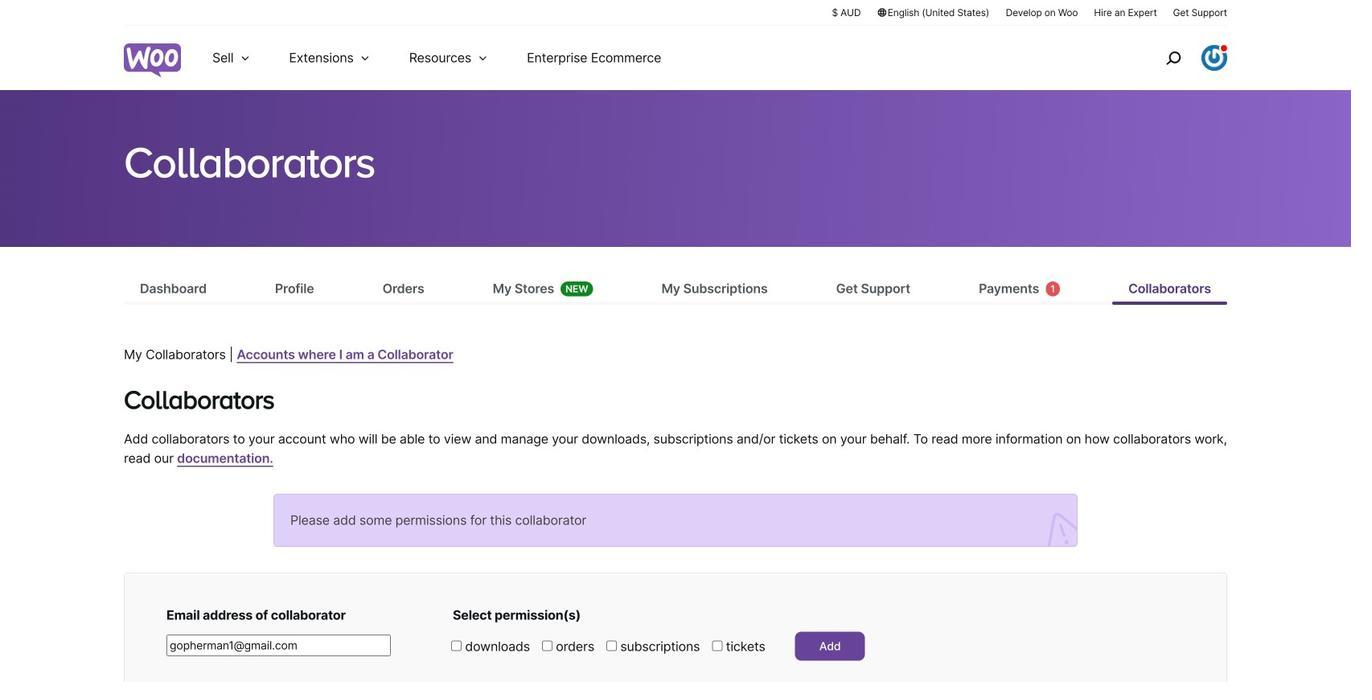 Task type: describe. For each thing, give the bounding box(es) containing it.
open account menu image
[[1202, 45, 1228, 71]]

search image
[[1161, 45, 1187, 71]]



Task type: vqa. For each thing, say whether or not it's contained in the screenshot.
Woo is the company behind WooCommerce, plus dozens of other ecommerce extensions like WooPayments, Woo Subscriptions, and more.
no



Task type: locate. For each thing, give the bounding box(es) containing it.
service navigation menu element
[[1132, 32, 1228, 84]]

None checkbox
[[542, 641, 553, 651], [712, 641, 723, 651], [542, 641, 553, 651], [712, 641, 723, 651]]

None checkbox
[[451, 641, 462, 651], [607, 641, 617, 651], [451, 641, 462, 651], [607, 641, 617, 651]]



